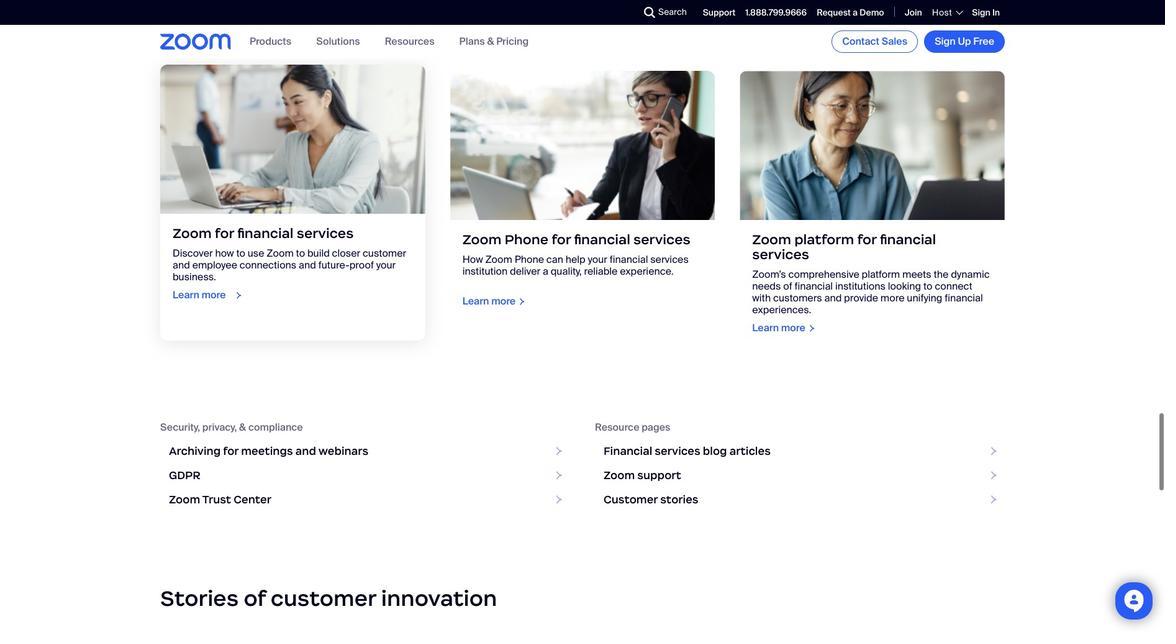 Task type: vqa. For each thing, say whether or not it's contained in the screenshot.
needs
yes



Task type: describe. For each thing, give the bounding box(es) containing it.
gdpr link
[[160, 463, 571, 488]]

how inside zoom for financial services discover how to use zoom to build closer customer and employee connections and future-proof your business. learn more
[[215, 247, 234, 260]]

sign in
[[973, 7, 1001, 18]]

0 vertical spatial phone
[[505, 231, 549, 248]]

how zoom phone can help your financial services institution deliver a quality, reliable experience.
[[463, 253, 689, 278]]

archiving for meetings and webinars
[[169, 444, 369, 458]]

learn more
[[463, 295, 516, 308]]

demo
[[860, 7, 885, 18]]

you
[[290, 16, 310, 32]]

institutions
[[836, 280, 886, 293]]

archiving for meetings and webinars link
[[160, 439, 571, 463]]

zoom right use
[[267, 247, 294, 260]]

2 vertical spatial platform
[[862, 268, 901, 281]]

1 horizontal spatial &
[[488, 35, 494, 48]]

center
[[234, 493, 272, 506]]

of inside zoom platform for financial services zoom's comprehensive platform meets the dynamic needs of financial institutions looking to connect with customers and provide more unifying financial experiences. learn more
[[784, 280, 793, 293]]

products button
[[250, 35, 292, 48]]

services inside zoom for financial services discover how to use zoom to build closer customer and employee connections and future-proof your business. learn more
[[297, 225, 354, 242]]

sign for sign up free
[[935, 35, 956, 48]]

proof
[[350, 259, 374, 272]]

support
[[638, 468, 682, 482]]

zoom's inside zoom platform for financial services zoom's comprehensive platform meets the dynamic needs of financial institutions looking to connect with customers and provide more unifying financial experiences. learn more
[[753, 268, 787, 281]]

meets
[[903, 268, 932, 281]]

join link
[[905, 7, 923, 18]]

request a demo
[[817, 7, 885, 18]]

your inside zoom for financial services discover how to use zoom to build closer customer and employee connections and future-proof your business. learn more
[[376, 259, 396, 272]]

financial inside how zoom phone can help your financial services institution deliver a quality, reliable experience.
[[610, 253, 649, 266]]

experiences.
[[753, 304, 812, 317]]

zoom for financial services discover how to use zoom to build closer customer and employee connections and future-proof your business. learn more
[[173, 225, 407, 302]]

customer stories
[[604, 493, 699, 506]]

financial inside zoom for financial services discover how to use zoom to build closer customer and employee connections and future-proof your business. learn more
[[237, 225, 294, 242]]

financial inside find resources to help you explore how zoom's unified communication platform could benefit your financial services organization.
[[231, 31, 279, 47]]

find resources to help you explore how zoom's unified communication platform could benefit your financial services organization.
[[160, 16, 647, 47]]

search image
[[645, 7, 656, 18]]

resource pages
[[595, 421, 671, 434]]

meetings
[[241, 444, 293, 458]]

1.888.799.9666 link
[[746, 7, 807, 18]]

explore
[[313, 16, 356, 32]]

gdpr
[[169, 468, 201, 482]]

plans & pricing
[[460, 35, 529, 48]]

stories
[[160, 585, 239, 612]]

customer stories link
[[595, 488, 1006, 512]]

host button
[[933, 7, 963, 18]]

a inside how zoom phone can help your financial services institution deliver a quality, reliable experience.
[[543, 265, 549, 278]]

up
[[959, 35, 972, 48]]

financial services blog articles
[[604, 444, 771, 458]]

discover
[[173, 247, 213, 260]]

and left employee at the left of page
[[173, 259, 190, 272]]

to inside zoom platform for financial services zoom's comprehensive platform meets the dynamic needs of financial institutions looking to connect with customers and provide more unifying financial experiences. learn more
[[924, 280, 933, 293]]

dynamic
[[952, 268, 990, 281]]

institution
[[463, 265, 508, 278]]

articles
[[730, 444, 771, 458]]

services inside financial services blog articles link
[[655, 444, 701, 458]]

connections
[[240, 259, 297, 272]]

join
[[905, 7, 923, 18]]

1 vertical spatial customer
[[271, 585, 376, 612]]

to left use
[[236, 247, 245, 260]]

your inside how zoom phone can help your financial services institution deliver a quality, reliable experience.
[[588, 253, 608, 266]]

zoom support
[[604, 468, 682, 482]]

archiving
[[169, 444, 221, 458]]

can
[[547, 253, 564, 266]]

customers
[[774, 292, 823, 305]]

innovation
[[381, 585, 497, 612]]

search image
[[645, 7, 656, 18]]

support link
[[703, 7, 736, 18]]

zoom platform for financial services zoom's comprehensive platform meets the dynamic needs of financial institutions looking to connect with customers and provide more unifying financial experiences. learn more
[[753, 231, 990, 335]]

blog
[[703, 444, 728, 458]]

woman at the computer image
[[160, 65, 426, 214]]

zoom support link
[[595, 463, 1006, 488]]

communication
[[472, 16, 562, 32]]

sign up free
[[935, 35, 995, 48]]

help inside how zoom phone can help your financial services institution deliver a quality, reliable experience.
[[566, 253, 586, 266]]

webinars
[[319, 444, 369, 458]]

1 horizontal spatial a
[[853, 7, 858, 18]]

organization.
[[332, 31, 406, 47]]

trust
[[202, 493, 231, 506]]

build
[[308, 247, 330, 260]]

employee
[[192, 259, 237, 272]]

comprehensive
[[789, 268, 860, 281]]

woman on the computer image
[[740, 71, 1006, 220]]

security,
[[160, 421, 200, 434]]

unifying
[[908, 292, 943, 305]]

and left future-
[[299, 259, 316, 272]]

future-
[[319, 259, 350, 272]]

request a demo link
[[817, 7, 885, 18]]

platform inside find resources to help you explore how zoom's unified communication platform could benefit your financial services organization.
[[565, 16, 613, 32]]

your inside find resources to help you explore how zoom's unified communication platform could benefit your financial services organization.
[[203, 31, 228, 47]]

free
[[974, 35, 995, 48]]

find
[[160, 16, 185, 32]]

financial
[[604, 444, 653, 458]]

resource
[[595, 421, 640, 434]]

pricing
[[497, 35, 529, 48]]

more right provide
[[881, 292, 905, 305]]

and inside zoom platform for financial services zoom's comprehensive platform meets the dynamic needs of financial institutions looking to connect with customers and provide more unifying financial experiences. learn more
[[825, 292, 842, 305]]

sign up free link
[[925, 30, 1006, 53]]

help inside find resources to help you explore how zoom's unified communication platform could benefit your financial services organization.
[[263, 16, 287, 32]]

contact
[[843, 35, 880, 48]]

needs
[[753, 280, 781, 293]]

to left the build at top left
[[296, 247, 305, 260]]



Task type: locate. For each thing, give the bounding box(es) containing it.
financial
[[231, 31, 279, 47], [237, 225, 294, 242], [574, 231, 631, 248], [880, 231, 937, 248], [610, 253, 649, 266], [795, 280, 834, 293], [945, 292, 984, 305]]

to left 'the'
[[924, 280, 933, 293]]

help
[[263, 16, 287, 32], [566, 253, 586, 266]]

zoom for zoom phone for financial services
[[463, 231, 502, 248]]

0 vertical spatial help
[[263, 16, 287, 32]]

solutions
[[316, 35, 360, 48]]

financial up experiences.
[[795, 280, 834, 293]]

pages
[[642, 421, 671, 434]]

zoom's up with
[[753, 268, 787, 281]]

zoom inside how zoom phone can help your financial services institution deliver a quality, reliable experience.
[[486, 253, 513, 266]]

and down comprehensive
[[825, 292, 842, 305]]

how inside find resources to help you explore how zoom's unified communication platform could benefit your financial services organization.
[[359, 16, 383, 32]]

support
[[703, 7, 736, 18]]

& right plans
[[488, 35, 494, 48]]

a left demo
[[853, 7, 858, 18]]

reliable
[[584, 265, 618, 278]]

1 horizontal spatial platform
[[795, 231, 855, 248]]

platform up provide
[[862, 268, 901, 281]]

and left webinars
[[296, 444, 316, 458]]

phone left can
[[515, 253, 545, 266]]

host
[[933, 7, 953, 18]]

phone up deliver
[[505, 231, 549, 248]]

a right deliver
[[543, 265, 549, 278]]

1 vertical spatial phone
[[515, 253, 545, 266]]

zoom down gdpr at the bottom of page
[[169, 493, 200, 506]]

experience.
[[620, 265, 674, 278]]

and
[[173, 259, 190, 272], [299, 259, 316, 272], [825, 292, 842, 305], [296, 444, 316, 458]]

0 horizontal spatial your
[[203, 31, 228, 47]]

platform up comprehensive
[[795, 231, 855, 248]]

0 vertical spatial how
[[359, 16, 383, 32]]

deliver
[[510, 265, 541, 278]]

1 horizontal spatial help
[[566, 253, 586, 266]]

of
[[784, 280, 793, 293], [244, 585, 266, 612]]

to inside find resources to help you explore how zoom's unified communication platform could benefit your financial services organization.
[[248, 16, 260, 32]]

services inside how zoom phone can help your financial services institution deliver a quality, reliable experience.
[[651, 253, 689, 266]]

of right stories
[[244, 585, 266, 612]]

1 vertical spatial help
[[566, 253, 586, 266]]

sign inside 'link'
[[935, 35, 956, 48]]

your right proof
[[376, 259, 396, 272]]

looking
[[889, 280, 922, 293]]

zoom's up resources dropdown button
[[385, 16, 428, 32]]

for
[[215, 225, 234, 242], [552, 231, 571, 248], [858, 231, 877, 248], [223, 444, 239, 458]]

help up products
[[263, 16, 287, 32]]

phone
[[505, 231, 549, 248], [515, 253, 545, 266]]

learn inside zoom platform for financial services zoom's comprehensive platform meets the dynamic needs of financial institutions looking to connect with customers and provide more unifying financial experiences. learn more
[[753, 322, 779, 335]]

sign in link
[[973, 7, 1001, 18]]

security, privacy, & compliance
[[160, 421, 303, 434]]

products
[[250, 35, 292, 48]]

for inside zoom for financial services discover how to use zoom to build closer customer and employee connections and future-proof your business. learn more
[[215, 225, 234, 242]]

sign left up
[[935, 35, 956, 48]]

learn down institution
[[463, 295, 489, 308]]

zoom trust center
[[169, 493, 272, 506]]

more down experiences.
[[782, 322, 806, 335]]

sign left in
[[973, 7, 991, 18]]

more down institution
[[492, 295, 516, 308]]

plans
[[460, 35, 485, 48]]

1 vertical spatial &
[[239, 421, 246, 434]]

0 horizontal spatial sign
[[935, 35, 956, 48]]

0 vertical spatial a
[[853, 7, 858, 18]]

search
[[659, 6, 687, 17]]

0 horizontal spatial zoom's
[[385, 16, 428, 32]]

solutions button
[[316, 35, 360, 48]]

learn down business.
[[173, 289, 199, 302]]

1 vertical spatial platform
[[795, 231, 855, 248]]

request
[[817, 7, 851, 18]]

the
[[934, 268, 949, 281]]

stories of customer innovation
[[160, 585, 497, 612]]

to
[[248, 16, 260, 32], [236, 247, 245, 260], [296, 247, 305, 260], [924, 280, 933, 293]]

contact sales link
[[832, 30, 919, 53]]

resources button
[[385, 35, 435, 48]]

zoom for zoom trust center
[[169, 493, 200, 506]]

zoom for zoom support
[[604, 468, 635, 482]]

plans & pricing link
[[460, 35, 529, 48]]

woman on the phone image
[[450, 71, 716, 220]]

zoom up how
[[463, 231, 502, 248]]

2 horizontal spatial your
[[588, 253, 608, 266]]

0 horizontal spatial &
[[239, 421, 246, 434]]

zoom's inside find resources to help you explore how zoom's unified communication platform could benefit your financial services organization.
[[385, 16, 428, 32]]

learn down experiences.
[[753, 322, 779, 335]]

zoom's
[[385, 16, 428, 32], [753, 268, 787, 281]]

resources
[[385, 35, 435, 48]]

1 horizontal spatial zoom's
[[753, 268, 787, 281]]

0 horizontal spatial how
[[215, 247, 234, 260]]

& right privacy,
[[239, 421, 246, 434]]

1 vertical spatial sign
[[935, 35, 956, 48]]

privacy,
[[203, 421, 237, 434]]

financial left you
[[231, 31, 279, 47]]

financial up meets
[[880, 231, 937, 248]]

1 vertical spatial a
[[543, 265, 549, 278]]

0 horizontal spatial help
[[263, 16, 287, 32]]

0 vertical spatial zoom's
[[385, 16, 428, 32]]

for up institutions
[[858, 231, 877, 248]]

zoom for zoom for financial services discover how to use zoom to build closer customer and employee connections and future-proof your business. learn more
[[173, 225, 212, 242]]

could
[[616, 16, 647, 32]]

learn inside zoom for financial services discover how to use zoom to build closer customer and employee connections and future-proof your business. learn more
[[173, 289, 199, 302]]

help down zoom phone for financial services
[[566, 253, 586, 266]]

1 vertical spatial zoom's
[[753, 268, 787, 281]]

for up employee at the left of page
[[215, 225, 234, 242]]

closer
[[332, 247, 361, 260]]

0 horizontal spatial learn
[[173, 289, 199, 302]]

services inside zoom platform for financial services zoom's comprehensive platform meets the dynamic needs of financial institutions looking to connect with customers and provide more unifying financial experiences. learn more
[[753, 246, 810, 263]]

zoom for zoom platform for financial services zoom's comprehensive platform meets the dynamic needs of financial institutions looking to connect with customers and provide more unifying financial experiences. learn more
[[753, 231, 792, 248]]

zoom inside zoom platform for financial services zoom's comprehensive platform meets the dynamic needs of financial institutions looking to connect with customers and provide more unifying financial experiences. learn more
[[753, 231, 792, 248]]

for inside zoom platform for financial services zoom's comprehensive platform meets the dynamic needs of financial institutions looking to connect with customers and provide more unifying financial experiences. learn more
[[858, 231, 877, 248]]

None search field
[[599, 2, 648, 22]]

financial up reliable
[[574, 231, 631, 248]]

sign
[[973, 7, 991, 18], [935, 35, 956, 48]]

1 horizontal spatial how
[[359, 16, 383, 32]]

customer inside zoom for financial services discover how to use zoom to build closer customer and employee connections and future-proof your business. learn more
[[363, 247, 407, 260]]

to up products
[[248, 16, 260, 32]]

stories
[[661, 493, 699, 506]]

your right the benefit
[[203, 31, 228, 47]]

connect
[[936, 280, 973, 293]]

zoom right how
[[486, 253, 513, 266]]

0 vertical spatial of
[[784, 280, 793, 293]]

financial services blog articles link
[[595, 439, 1006, 463]]

0 vertical spatial customer
[[363, 247, 407, 260]]

1.888.799.9666
[[746, 7, 807, 18]]

zoom down financial at the bottom
[[604, 468, 635, 482]]

1 horizontal spatial your
[[376, 259, 396, 272]]

in
[[993, 7, 1001, 18]]

services inside find resources to help you explore how zoom's unified communication platform could benefit your financial services organization.
[[282, 31, 330, 47]]

business.
[[173, 271, 216, 284]]

quality,
[[551, 265, 582, 278]]

for down "security, privacy, & compliance"
[[223, 444, 239, 458]]

customer
[[604, 493, 658, 506]]

2 horizontal spatial platform
[[862, 268, 901, 281]]

compliance
[[249, 421, 303, 434]]

0 vertical spatial platform
[[565, 16, 613, 32]]

0 horizontal spatial a
[[543, 265, 549, 278]]

platform left 'could'
[[565, 16, 613, 32]]

0 horizontal spatial of
[[244, 585, 266, 612]]

1 vertical spatial how
[[215, 247, 234, 260]]

zoom up discover
[[173, 225, 212, 242]]

zoom up the needs
[[753, 231, 792, 248]]

zoom trust center link
[[160, 488, 571, 512]]

of right the needs
[[784, 280, 793, 293]]

1 horizontal spatial of
[[784, 280, 793, 293]]

more down business.
[[202, 289, 226, 302]]

benefit
[[160, 31, 200, 47]]

more inside zoom for financial services discover how to use zoom to build closer customer and employee connections and future-proof your business. learn more
[[202, 289, 226, 302]]

more
[[202, 289, 226, 302], [881, 292, 905, 305], [492, 295, 516, 308], [782, 322, 806, 335]]

financial down the 'dynamic'
[[945, 292, 984, 305]]

sales
[[882, 35, 908, 48]]

2 horizontal spatial learn
[[753, 322, 779, 335]]

and inside archiving for meetings and webinars link
[[296, 444, 316, 458]]

customer
[[363, 247, 407, 260], [271, 585, 376, 612]]

1 horizontal spatial sign
[[973, 7, 991, 18]]

for up can
[[552, 231, 571, 248]]

your
[[203, 31, 228, 47], [588, 253, 608, 266], [376, 259, 396, 272]]

1 vertical spatial of
[[244, 585, 266, 612]]

use
[[248, 247, 265, 260]]

how left use
[[215, 247, 234, 260]]

0 horizontal spatial platform
[[565, 16, 613, 32]]

0 vertical spatial &
[[488, 35, 494, 48]]

a
[[853, 7, 858, 18], [543, 265, 549, 278]]

platform
[[565, 16, 613, 32], [795, 231, 855, 248], [862, 268, 901, 281]]

zoom logo image
[[160, 34, 231, 50]]

phone inside how zoom phone can help your financial services institution deliver a quality, reliable experience.
[[515, 253, 545, 266]]

1 horizontal spatial learn
[[463, 295, 489, 308]]

with
[[753, 292, 771, 305]]

financial up use
[[237, 225, 294, 242]]

0 vertical spatial sign
[[973, 7, 991, 18]]

zoom phone for financial services
[[463, 231, 691, 248]]

unified
[[431, 16, 469, 32]]

financial down zoom phone for financial services
[[610, 253, 649, 266]]

your down zoom phone for financial services
[[588, 253, 608, 266]]

provide
[[845, 292, 879, 305]]

how right explore
[[359, 16, 383, 32]]

sign for sign in
[[973, 7, 991, 18]]

how
[[359, 16, 383, 32], [215, 247, 234, 260]]



